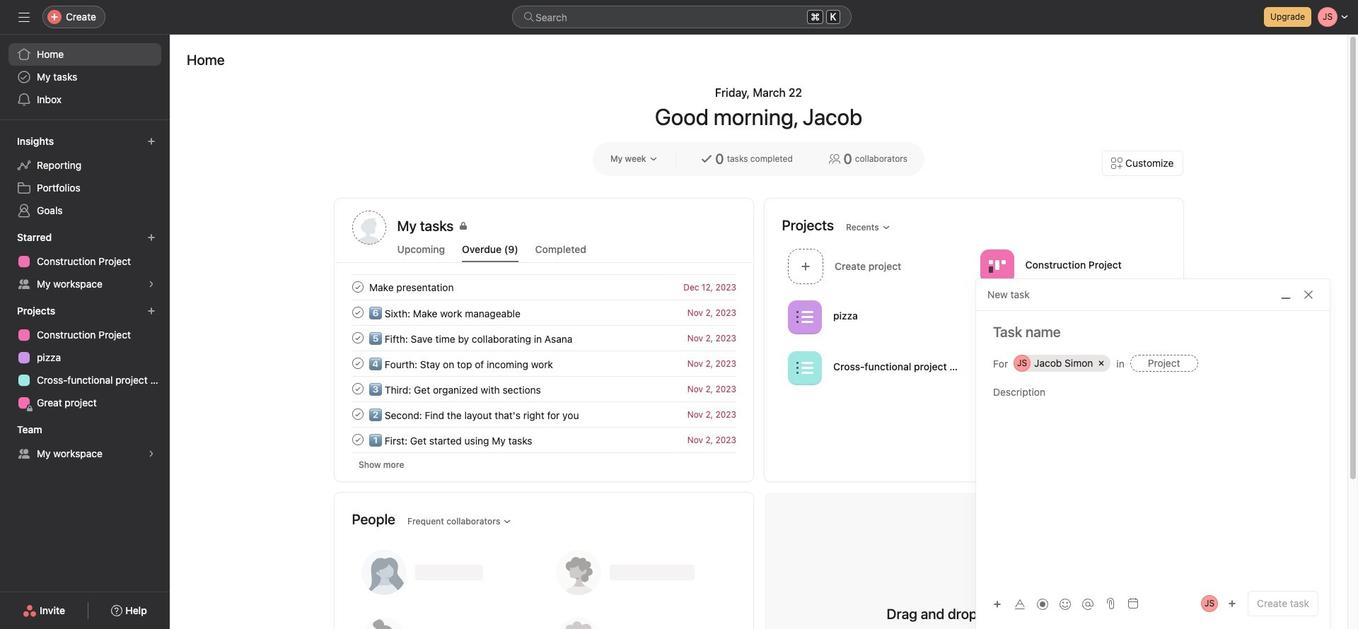 Task type: describe. For each thing, give the bounding box(es) containing it.
close image
[[1303, 289, 1314, 301]]

formatting image
[[1014, 599, 1026, 610]]

emoji image
[[1060, 599, 1071, 610]]

hide sidebar image
[[18, 11, 30, 23]]

3 mark complete image from the top
[[349, 406, 366, 423]]

insert an object image
[[993, 600, 1002, 609]]

projects element
[[0, 299, 170, 417]]

list image
[[796, 309, 813, 326]]

2 mark complete checkbox from the top
[[349, 304, 366, 321]]

mark complete image for second mark complete checkbox from the top
[[349, 304, 366, 321]]

new project or portfolio image
[[147, 307, 156, 316]]

1 mark complete checkbox from the top
[[349, 381, 366, 398]]

see details, my workspace image inside 'starred' element
[[147, 280, 156, 289]]

add profile photo image
[[352, 211, 386, 245]]

record a video image
[[1037, 599, 1048, 610]]

see details, my workspace image inside the teams element
[[147, 450, 156, 458]]

add or remove collaborators from this task image
[[1228, 600, 1237, 608]]

1 mark complete image from the top
[[349, 279, 366, 296]]

at mention image
[[1082, 599, 1094, 610]]

Search tasks, projects, and more text field
[[512, 6, 852, 28]]

4 mark complete checkbox from the top
[[349, 355, 366, 372]]



Task type: locate. For each thing, give the bounding box(es) containing it.
None field
[[512, 6, 852, 28]]

mark complete image for 3rd mark complete checkbox from the bottom of the page
[[349, 330, 366, 347]]

2 vertical spatial mark complete image
[[349, 355, 366, 372]]

0 vertical spatial see details, my workspace image
[[147, 280, 156, 289]]

0 vertical spatial mark complete checkbox
[[349, 381, 366, 398]]

1 mark complete checkbox from the top
[[349, 279, 366, 296]]

1 vertical spatial mark complete checkbox
[[349, 432, 366, 449]]

list item
[[782, 245, 974, 288], [335, 274, 753, 300], [335, 300, 753, 325], [335, 325, 753, 351], [335, 351, 753, 376], [335, 376, 753, 402], [335, 402, 753, 427], [335, 427, 753, 453]]

2 mark complete image from the top
[[349, 330, 366, 347]]

mark complete image
[[349, 304, 366, 321], [349, 330, 366, 347], [349, 355, 366, 372]]

insights element
[[0, 129, 170, 225]]

1 see details, my workspace image from the top
[[147, 280, 156, 289]]

1 mark complete image from the top
[[349, 304, 366, 321]]

mark complete image
[[349, 279, 366, 296], [349, 381, 366, 398], [349, 406, 366, 423], [349, 432, 366, 449]]

1 board image from the top
[[988, 258, 1005, 275]]

Task name text field
[[976, 323, 1330, 342]]

2 see details, my workspace image from the top
[[147, 450, 156, 458]]

board image
[[988, 258, 1005, 275], [988, 309, 1005, 326]]

select due date image
[[1128, 598, 1139, 610]]

Mark complete checkbox
[[349, 279, 366, 296], [349, 304, 366, 321], [349, 330, 366, 347], [349, 355, 366, 372], [349, 406, 366, 423]]

mark complete image for 4th mark complete checkbox
[[349, 355, 366, 372]]

5 mark complete checkbox from the top
[[349, 406, 366, 423]]

attach a file or paste an image image
[[1105, 598, 1116, 610]]

dialog
[[976, 279, 1330, 630]]

Mark complete checkbox
[[349, 381, 366, 398], [349, 432, 366, 449]]

see details, my workspace image
[[147, 280, 156, 289], [147, 450, 156, 458]]

0 vertical spatial board image
[[988, 258, 1005, 275]]

3 mark complete image from the top
[[349, 355, 366, 372]]

starred element
[[0, 225, 170, 299]]

add items to starred image
[[147, 233, 156, 242]]

toolbar
[[988, 594, 1101, 614]]

0 vertical spatial mark complete image
[[349, 304, 366, 321]]

4 mark complete image from the top
[[349, 432, 366, 449]]

3 mark complete checkbox from the top
[[349, 330, 366, 347]]

global element
[[0, 35, 170, 120]]

minimize image
[[1280, 289, 1292, 301]]

2 mark complete image from the top
[[349, 381, 366, 398]]

new insights image
[[147, 137, 156, 146]]

2 mark complete checkbox from the top
[[349, 432, 366, 449]]

1 vertical spatial mark complete image
[[349, 330, 366, 347]]

1 vertical spatial see details, my workspace image
[[147, 450, 156, 458]]

2 board image from the top
[[988, 309, 1005, 326]]

teams element
[[0, 417, 170, 468]]

1 vertical spatial board image
[[988, 309, 1005, 326]]

list image
[[796, 360, 813, 377]]



Task type: vqa. For each thing, say whether or not it's contained in the screenshot.
middle More section actions icon
no



